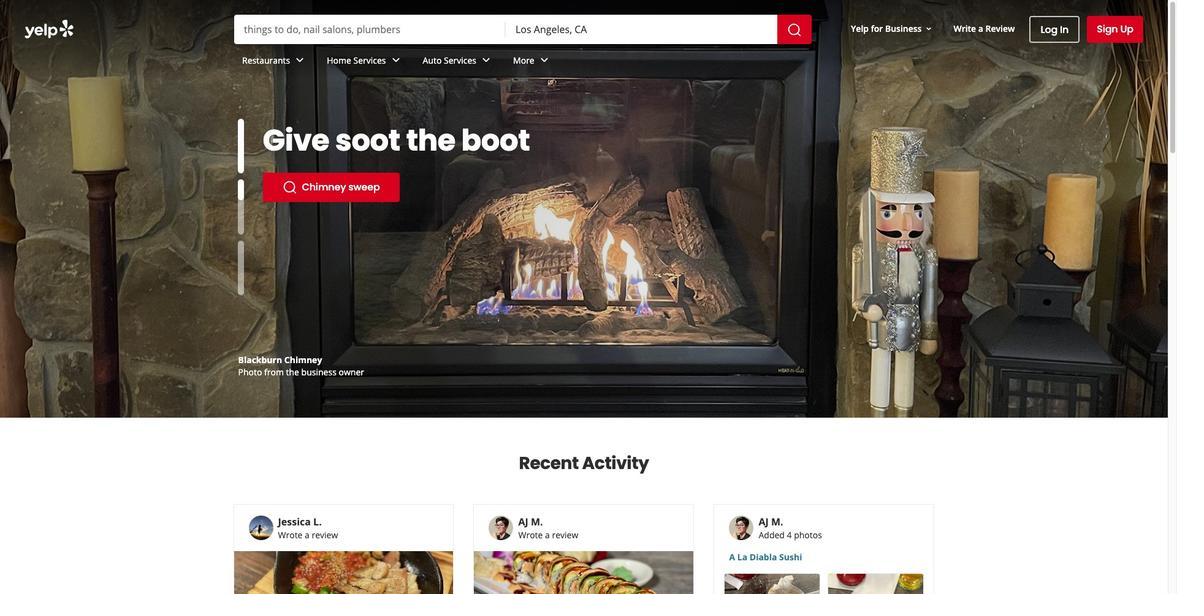 Task type: locate. For each thing, give the bounding box(es) containing it.
review for aj m.
[[552, 530, 579, 542]]

blackburn
[[238, 354, 282, 366]]

blackburn chimney link
[[238, 354, 322, 366]]

Find text field
[[244, 23, 496, 36]]

explore banner section banner
[[0, 0, 1168, 418]]

log
[[1041, 22, 1058, 36]]

wrote
[[278, 530, 303, 542], [519, 530, 543, 542]]

2 24 chevron down v2 image from the left
[[479, 53, 494, 68]]

from
[[264, 367, 284, 378]]

24 chevron down v2 image right more
[[537, 53, 552, 68]]

24 chevron down v2 image for home services
[[389, 53, 403, 68]]

None field
[[244, 23, 496, 36], [516, 23, 768, 36]]

1 photo of aj m. image from the left
[[489, 516, 514, 541]]

services right home
[[354, 54, 386, 66]]

24 chevron down v2 image for auto services
[[479, 53, 494, 68]]

activity
[[582, 452, 649, 476]]

chimney
[[302, 180, 346, 194], [284, 354, 322, 366]]

search image
[[788, 22, 802, 37]]

1 horizontal spatial the
[[406, 120, 456, 161]]

diabla
[[750, 552, 777, 564]]

1 vertical spatial the
[[286, 367, 299, 378]]

2 open photo lightbox image from the left
[[829, 575, 924, 595]]

1 horizontal spatial aj m. link
[[759, 516, 784, 529]]

1 horizontal spatial open photo lightbox image
[[829, 575, 924, 595]]

1 horizontal spatial 24 chevron down v2 image
[[479, 53, 494, 68]]

0 horizontal spatial wrote
[[278, 530, 303, 542]]

a
[[979, 22, 984, 34], [305, 530, 310, 542], [545, 530, 550, 542]]

1 horizontal spatial photo of aj m. image
[[729, 516, 754, 541]]

wrote inside the aj m. wrote a review
[[519, 530, 543, 542]]

none field up home services link
[[244, 23, 496, 36]]

1 review from the left
[[312, 530, 338, 542]]

review inside the aj m. wrote a review
[[552, 530, 579, 542]]

chimney up business
[[284, 354, 322, 366]]

a inside jessica l. wrote a review
[[305, 530, 310, 542]]

0 horizontal spatial open photo lightbox image
[[725, 575, 820, 595]]

la
[[738, 552, 748, 564]]

24 chevron down v2 image left auto
[[389, 53, 403, 68]]

1 vertical spatial chimney
[[284, 354, 322, 366]]

2 horizontal spatial a
[[979, 22, 984, 34]]

review inside jessica l. wrote a review
[[312, 530, 338, 542]]

business categories element
[[232, 44, 1144, 80]]

2 m. from the left
[[771, 516, 784, 529]]

home
[[327, 54, 351, 66]]

2 horizontal spatial 24 chevron down v2 image
[[537, 53, 552, 68]]

write
[[954, 22, 976, 34]]

open photo lightbox image
[[725, 575, 820, 595], [829, 575, 924, 595]]

0 horizontal spatial the
[[286, 367, 299, 378]]

0 horizontal spatial photo of aj m. image
[[489, 516, 514, 541]]

24 chevron down v2 image inside home services link
[[389, 53, 403, 68]]

1 services from the left
[[354, 54, 386, 66]]

none field up business categories element
[[516, 23, 768, 36]]

1 m. from the left
[[531, 516, 543, 529]]

sign up
[[1097, 22, 1134, 36]]

0 horizontal spatial aj m. link
[[519, 516, 543, 529]]

aj m. link for aj m. wrote a review
[[519, 516, 543, 529]]

recent activity
[[519, 452, 649, 476]]

auto
[[423, 54, 442, 66]]

aj m. link for aj m. added 4 photos
[[759, 516, 784, 529]]

sushi
[[780, 552, 802, 564]]

2 aj from the left
[[759, 516, 769, 529]]

1 horizontal spatial m.
[[771, 516, 784, 529]]

1 aj m. link from the left
[[519, 516, 543, 529]]

2 aj m. link from the left
[[759, 516, 784, 529]]

up
[[1121, 22, 1134, 36]]

aj for aj m. wrote a review
[[519, 516, 529, 529]]

24 chevron down v2 image right auto services on the left top of page
[[479, 53, 494, 68]]

0 horizontal spatial a
[[305, 530, 310, 542]]

chimney sweep
[[302, 180, 380, 194]]

restaurants
[[242, 54, 290, 66]]

photo of aj m. image left the aj m. wrote a review
[[489, 516, 514, 541]]

1 open photo lightbox image from the left
[[725, 575, 820, 595]]

aj inside aj m. added 4 photos
[[759, 516, 769, 529]]

photos
[[794, 530, 822, 542]]

24 chevron down v2 image inside auto services link
[[479, 53, 494, 68]]

2 services from the left
[[444, 54, 477, 66]]

1 none field from the left
[[244, 23, 496, 36]]

aj inside the aj m. wrote a review
[[519, 516, 529, 529]]

1 horizontal spatial wrote
[[519, 530, 543, 542]]

blackburn chimney photo from the business owner
[[238, 354, 364, 378]]

0 horizontal spatial none field
[[244, 23, 496, 36]]

aj m. link
[[519, 516, 543, 529], [759, 516, 784, 529]]

0 horizontal spatial aj
[[519, 516, 529, 529]]

1 24 chevron down v2 image from the left
[[389, 53, 403, 68]]

services right auto
[[444, 54, 477, 66]]

services for home services
[[354, 54, 386, 66]]

16 chevron down v2 image
[[924, 24, 934, 34]]

open photo lightbox image down 'a la diabla sushi' link
[[829, 575, 924, 595]]

the inside blackburn chimney photo from the business owner
[[286, 367, 299, 378]]

None search field
[[0, 0, 1168, 80], [234, 15, 814, 44], [0, 0, 1168, 80], [234, 15, 814, 44]]

review
[[312, 530, 338, 542], [552, 530, 579, 542]]

0 horizontal spatial review
[[312, 530, 338, 542]]

review
[[986, 22, 1015, 34]]

m.
[[531, 516, 543, 529], [771, 516, 784, 529]]

2 none field from the left
[[516, 23, 768, 36]]

sweep
[[348, 180, 380, 194]]

give soot the boot
[[263, 120, 530, 161]]

a for aj m.
[[545, 530, 550, 542]]

1 horizontal spatial aj
[[759, 516, 769, 529]]

chimney right 24 search v2 icon
[[302, 180, 346, 194]]

wrote inside jessica l. wrote a review
[[278, 530, 303, 542]]

aj
[[519, 516, 529, 529], [759, 516, 769, 529]]

0 vertical spatial the
[[406, 120, 456, 161]]

select slide image
[[238, 119, 244, 174]]

yelp for business
[[851, 22, 922, 34]]

aj m. added 4 photos
[[759, 516, 822, 542]]

photo of aj m. image
[[489, 516, 514, 541], [729, 516, 754, 541]]

1 aj from the left
[[519, 516, 529, 529]]

4
[[787, 530, 792, 542]]

services
[[354, 54, 386, 66], [444, 54, 477, 66]]

m. up added
[[771, 516, 784, 529]]

2 review from the left
[[552, 530, 579, 542]]

jessica
[[278, 516, 311, 529]]

log in
[[1041, 22, 1069, 36]]

business
[[886, 22, 922, 34]]

the
[[406, 120, 456, 161], [286, 367, 299, 378]]

1 horizontal spatial services
[[444, 54, 477, 66]]

0 horizontal spatial services
[[354, 54, 386, 66]]

photo of aj m. image up la
[[729, 516, 754, 541]]

home services
[[327, 54, 386, 66]]

0 horizontal spatial m.
[[531, 516, 543, 529]]

1 horizontal spatial a
[[545, 530, 550, 542]]

open photo lightbox image down a la diabla sushi
[[725, 575, 820, 595]]

review for jessica l.
[[312, 530, 338, 542]]

0 horizontal spatial 24 chevron down v2 image
[[389, 53, 403, 68]]

24 chevron down v2 image
[[389, 53, 403, 68], [479, 53, 494, 68], [537, 53, 552, 68]]

3 24 chevron down v2 image from the left
[[537, 53, 552, 68]]

m. inside aj m. added 4 photos
[[771, 516, 784, 529]]

1 horizontal spatial review
[[552, 530, 579, 542]]

24 chevron down v2 image inside the more link
[[537, 53, 552, 68]]

more
[[513, 54, 535, 66]]

2 wrote from the left
[[519, 530, 543, 542]]

m. down recent
[[531, 516, 543, 529]]

1 horizontal spatial none field
[[516, 23, 768, 36]]

m. for aj m. wrote a review
[[531, 516, 543, 529]]

log in link
[[1030, 16, 1080, 43]]

m. inside the aj m. wrote a review
[[531, 516, 543, 529]]

1 wrote from the left
[[278, 530, 303, 542]]

yelp
[[851, 22, 869, 34]]

a inside the aj m. wrote a review
[[545, 530, 550, 542]]

aj for aj m. added 4 photos
[[759, 516, 769, 529]]

2 photo of aj m. image from the left
[[729, 516, 754, 541]]



Task type: vqa. For each thing, say whether or not it's contained in the screenshot.
first review from left
yes



Task type: describe. For each thing, give the bounding box(es) containing it.
24 chevron down v2 image for more
[[537, 53, 552, 68]]

24 chevron down v2 image
[[293, 53, 307, 68]]

sign
[[1097, 22, 1118, 36]]

auto services
[[423, 54, 477, 66]]

photo of aj m. image for aj m. added 4 photos
[[729, 516, 754, 541]]

none field find
[[244, 23, 496, 36]]

write a review link
[[949, 18, 1020, 40]]

photo of jessica l. image
[[249, 516, 273, 541]]

sign up link
[[1087, 16, 1144, 43]]

services for auto services
[[444, 54, 477, 66]]

auto services link
[[413, 44, 504, 80]]

owner
[[339, 367, 364, 378]]

a inside write a review link
[[979, 22, 984, 34]]

chimney sweep link
[[263, 173, 400, 202]]

yelp for business button
[[846, 18, 939, 40]]

jessica l. wrote a review
[[278, 516, 338, 542]]

for
[[871, 22, 883, 34]]

wrote for aj
[[519, 530, 543, 542]]

none field near
[[516, 23, 768, 36]]

a for jessica l.
[[305, 530, 310, 542]]

0 vertical spatial chimney
[[302, 180, 346, 194]]

a la diabla sushi
[[729, 552, 802, 564]]

l.
[[313, 516, 322, 529]]

m. for aj m. added 4 photos
[[771, 516, 784, 529]]

added
[[759, 530, 785, 542]]

recent
[[519, 452, 579, 476]]

a
[[729, 552, 735, 564]]

aj m. wrote a review
[[519, 516, 579, 542]]

photo of aj m. image for aj m. wrote a review
[[489, 516, 514, 541]]

a la diabla sushi link
[[729, 552, 920, 564]]

24 search v2 image
[[282, 180, 297, 195]]

Near text field
[[516, 23, 768, 36]]

give
[[263, 120, 330, 161]]

photo
[[238, 367, 262, 378]]

wrote for jessica
[[278, 530, 303, 542]]

home services link
[[317, 44, 413, 80]]

write a review
[[954, 22, 1015, 34]]

boot
[[462, 120, 530, 161]]

more link
[[504, 44, 562, 80]]

in
[[1060, 22, 1069, 36]]

chimney inside blackburn chimney photo from the business owner
[[284, 354, 322, 366]]

soot
[[335, 120, 400, 161]]

restaurants link
[[232, 44, 317, 80]]

explore recent activity section section
[[224, 419, 945, 595]]

jessica l. link
[[278, 516, 322, 529]]

business
[[301, 367, 337, 378]]



